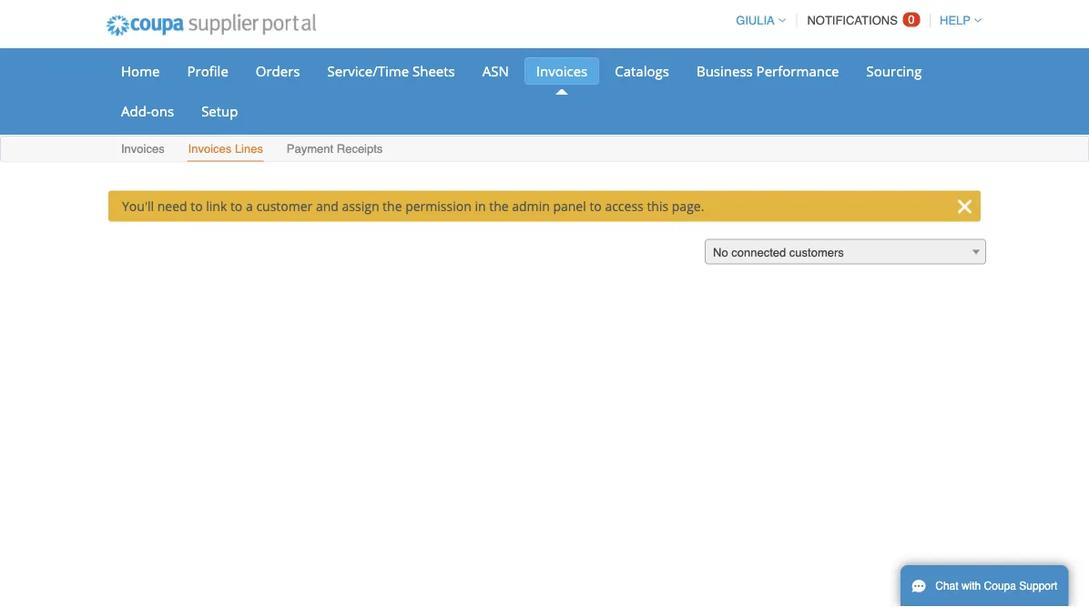 Task type: describe. For each thing, give the bounding box(es) containing it.
business performance
[[696, 61, 839, 80]]

giulia link
[[728, 14, 786, 27]]

home link
[[109, 57, 172, 85]]

giulia
[[736, 14, 775, 27]]

and
[[316, 198, 339, 215]]

chat
[[935, 580, 958, 593]]

sourcing
[[866, 61, 922, 80]]

coupa
[[984, 580, 1016, 593]]

customer
[[256, 198, 313, 215]]

add-ons link
[[109, 97, 186, 125]]

navigation containing notifications 0
[[728, 3, 982, 38]]

invoices lines link
[[187, 138, 264, 162]]

add-
[[121, 102, 151, 120]]

assign
[[342, 198, 379, 215]]

support
[[1019, 580, 1057, 593]]

no
[[713, 246, 728, 260]]

orders link
[[244, 57, 312, 85]]

customers
[[789, 246, 844, 260]]

2 to from the left
[[230, 198, 242, 215]]

payment
[[287, 142, 333, 156]]

help
[[940, 14, 971, 27]]

invoices for right the invoices link
[[536, 61, 588, 80]]

1 the from the left
[[383, 198, 402, 215]]

service/time sheets link
[[316, 57, 467, 85]]

setup
[[201, 102, 238, 120]]

service/time sheets
[[327, 61, 455, 80]]

No connected customers text field
[[706, 240, 985, 265]]

business
[[696, 61, 753, 80]]

panel
[[553, 198, 586, 215]]

payment receipts link
[[286, 138, 384, 162]]

connected
[[731, 246, 786, 260]]

No connected customers field
[[705, 239, 986, 265]]

need
[[157, 198, 187, 215]]

notifications 0
[[807, 13, 915, 27]]

help link
[[932, 14, 982, 27]]

with
[[961, 580, 981, 593]]

1 vertical spatial invoices link
[[120, 138, 165, 162]]

receipts
[[337, 142, 383, 156]]



Task type: vqa. For each thing, say whether or not it's contained in the screenshot.
sFTP File Errors (to Customers) link
no



Task type: locate. For each thing, give the bounding box(es) containing it.
notifications
[[807, 14, 898, 27]]

asn link
[[471, 57, 521, 85]]

a
[[246, 198, 253, 215]]

lines
[[235, 142, 263, 156]]

invoices right asn
[[536, 61, 588, 80]]

in
[[475, 198, 486, 215]]

the
[[383, 198, 402, 215], [489, 198, 509, 215]]

you'll
[[122, 198, 154, 215]]

0 horizontal spatial invoices link
[[120, 138, 165, 162]]

2 horizontal spatial to
[[589, 198, 602, 215]]

home
[[121, 61, 160, 80]]

the right the 'in'
[[489, 198, 509, 215]]

permission
[[405, 198, 471, 215]]

to left a on the top of page
[[230, 198, 242, 215]]

link
[[206, 198, 227, 215]]

invoices link down add-ons link
[[120, 138, 165, 162]]

asn
[[482, 61, 509, 80]]

the right assign
[[383, 198, 402, 215]]

0 horizontal spatial the
[[383, 198, 402, 215]]

invoices
[[536, 61, 588, 80], [121, 142, 165, 156], [188, 142, 232, 156]]

service/time
[[327, 61, 409, 80]]

you'll need to link to a customer and assign the permission in the admin panel to access this page.
[[122, 198, 704, 215]]

this
[[647, 198, 668, 215]]

add-ons
[[121, 102, 174, 120]]

0 horizontal spatial to
[[191, 198, 203, 215]]

sheets
[[412, 61, 455, 80]]

invoices link
[[524, 57, 599, 85], [120, 138, 165, 162]]

to right the panel
[[589, 198, 602, 215]]

invoices down the setup link on the top of the page
[[188, 142, 232, 156]]

1 horizontal spatial invoices link
[[524, 57, 599, 85]]

to left link
[[191, 198, 203, 215]]

access
[[605, 198, 644, 215]]

setup link
[[190, 97, 250, 125]]

profile link
[[175, 57, 240, 85]]

chat with coupa support
[[935, 580, 1057, 593]]

payment receipts
[[287, 142, 383, 156]]

0
[[908, 13, 915, 26]]

0 vertical spatial invoices link
[[524, 57, 599, 85]]

1 horizontal spatial invoices
[[188, 142, 232, 156]]

invoices lines
[[188, 142, 263, 156]]

catalogs
[[615, 61, 669, 80]]

coupa supplier portal image
[[94, 3, 328, 48]]

1 to from the left
[[191, 198, 203, 215]]

0 horizontal spatial invoices
[[121, 142, 165, 156]]

2 the from the left
[[489, 198, 509, 215]]

performance
[[756, 61, 839, 80]]

business performance link
[[685, 57, 851, 85]]

invoices down add-ons link
[[121, 142, 165, 156]]

admin
[[512, 198, 550, 215]]

invoices link right asn link
[[524, 57, 599, 85]]

no connected customers
[[713, 246, 844, 260]]

1 horizontal spatial the
[[489, 198, 509, 215]]

3 to from the left
[[589, 198, 602, 215]]

to
[[191, 198, 203, 215], [230, 198, 242, 215], [589, 198, 602, 215]]

orders
[[256, 61, 300, 80]]

ons
[[151, 102, 174, 120]]

catalogs link
[[603, 57, 681, 85]]

profile
[[187, 61, 228, 80]]

chat with coupa support button
[[901, 565, 1068, 607]]

sourcing link
[[855, 57, 934, 85]]

invoices for bottommost the invoices link
[[121, 142, 165, 156]]

navigation
[[728, 3, 982, 38]]

2 horizontal spatial invoices
[[536, 61, 588, 80]]

page.
[[672, 198, 704, 215]]

invoices for invoices lines
[[188, 142, 232, 156]]

1 horizontal spatial to
[[230, 198, 242, 215]]



